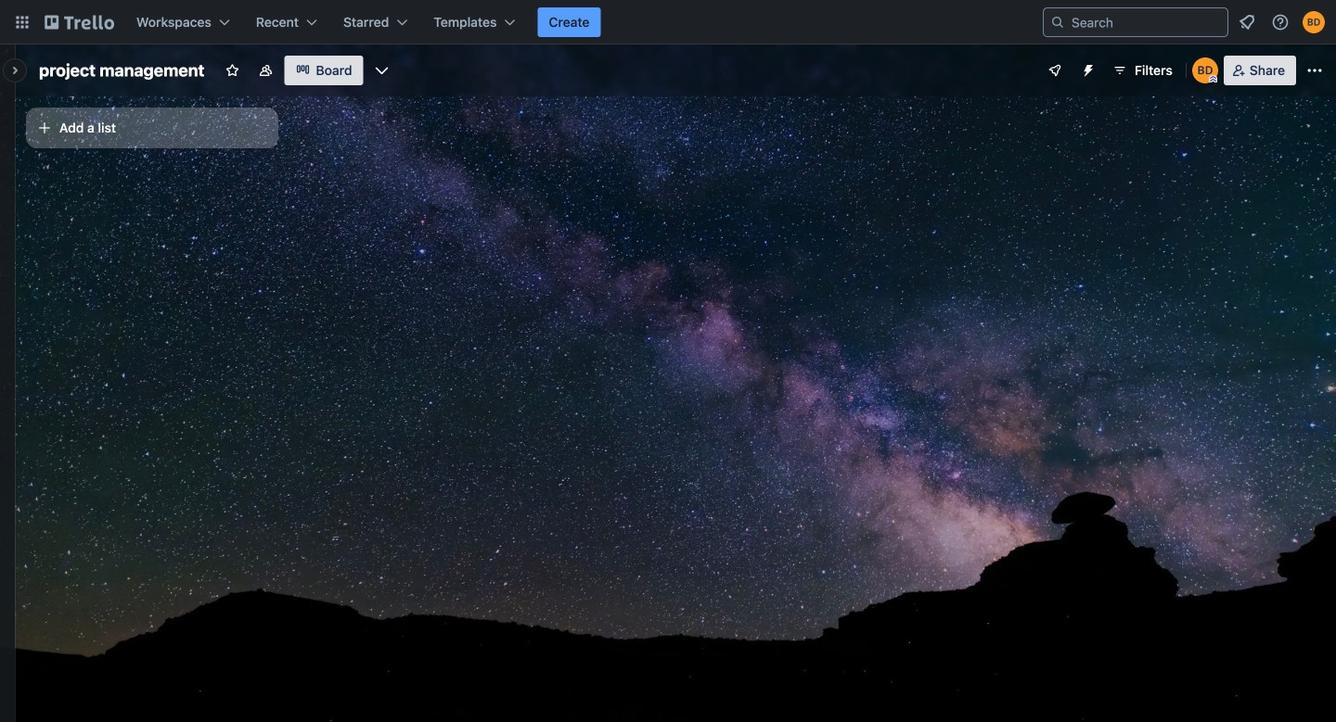 Task type: vqa. For each thing, say whether or not it's contained in the screenshot.
Add board image
no



Task type: locate. For each thing, give the bounding box(es) containing it.
back to home image
[[45, 7, 114, 37]]

1 vertical spatial barb dwyer (barbdwyer3) image
[[1192, 58, 1218, 84]]

1 horizontal spatial barb dwyer (barbdwyer3) image
[[1303, 11, 1325, 33]]

star or unstar board image
[[225, 63, 240, 78]]

customize views image
[[373, 61, 391, 80]]

barb dwyer (barbdwyer3) image
[[1303, 11, 1325, 33], [1192, 58, 1218, 84]]

0 horizontal spatial barb dwyer (barbdwyer3) image
[[1192, 58, 1218, 84]]

open information menu image
[[1271, 13, 1290, 32]]

barb dwyer (barbdwyer3) image down search field
[[1192, 58, 1218, 84]]

power ups image
[[1048, 63, 1063, 78]]

0 vertical spatial barb dwyer (barbdwyer3) image
[[1303, 11, 1325, 33]]

Board name text field
[[30, 56, 214, 85]]

barb dwyer (barbdwyer3) image right 'open information menu' icon
[[1303, 11, 1325, 33]]



Task type: describe. For each thing, give the bounding box(es) containing it.
0 notifications image
[[1236, 11, 1258, 33]]

search image
[[1050, 15, 1065, 30]]

workspace visible image
[[258, 63, 273, 78]]

show menu image
[[1306, 61, 1324, 80]]

this member is an admin of this board. image
[[1209, 75, 1217, 84]]

automation image
[[1074, 56, 1100, 82]]

primary element
[[0, 0, 1336, 45]]

Search field
[[1065, 9, 1228, 35]]



